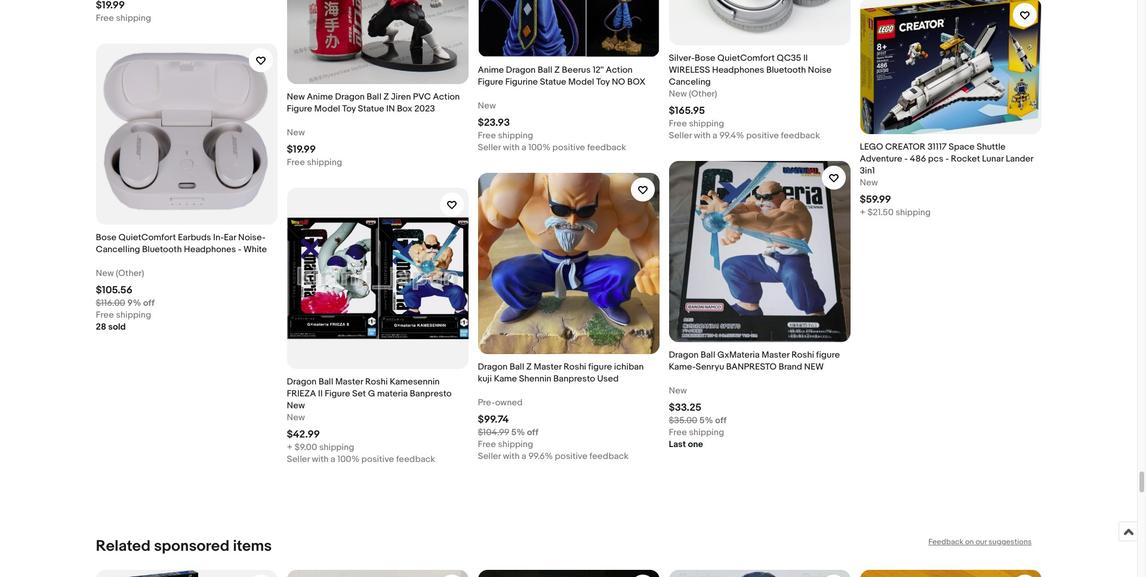 Task type: vqa. For each thing, say whether or not it's contained in the screenshot.
Free within the text box
yes



Task type: locate. For each thing, give the bounding box(es) containing it.
free shipping link
[[96, 0, 277, 25]]

off right $35.00
[[715, 416, 727, 427]]

1 horizontal spatial headphones
[[712, 65, 764, 76]]

free inside silver-bose quietcomfort qc35 ii wireless headphones bluetooth noise canceling new (other) $165.95 free shipping seller with a 99.4% positive feedback
[[669, 118, 687, 130]]

0 horizontal spatial (other)
[[116, 268, 144, 280]]

dragon up 'figurine'
[[506, 65, 536, 76]]

ball inside the dragon ball gxmateria master roshi figure kame-senryu banpresto brand new
[[701, 350, 715, 361]]

shipping inside new $23.93 free shipping seller with a 100% positive feedback
[[498, 130, 533, 142]]

free shipping text field down the 9%
[[96, 310, 151, 322]]

1 vertical spatial new (other) text field
[[96, 268, 144, 280]]

anime dragon ball z beerus 12'' action figure figurine statue model toy no box
[[478, 65, 646, 88]]

beerus
[[562, 65, 591, 76]]

0 horizontal spatial -
[[238, 244, 242, 256]]

dragon inside dragon ball z master roshi figure ichiban kuji kame shennin banpresto used
[[478, 362, 508, 373]]

roshi up g
[[365, 377, 388, 388]]

Free shipping text field
[[669, 118, 724, 130], [478, 130, 533, 142], [287, 157, 342, 169], [96, 310, 151, 322]]

statue down beerus at top
[[540, 77, 566, 88]]

0 vertical spatial 5%
[[700, 416, 713, 427]]

1 horizontal spatial bluetooth
[[766, 65, 806, 76]]

0 horizontal spatial bose
[[96, 232, 117, 244]]

a inside pre-owned $99.74 $104.99 5% off free shipping seller with a 99.6% positive feedback
[[522, 452, 526, 463]]

486
[[910, 154, 926, 165]]

- left 'white'
[[238, 244, 242, 256]]

2 horizontal spatial off
[[715, 416, 727, 427]]

2 horizontal spatial free shipping text field
[[669, 428, 724, 440]]

shipping inside "new $33.25 $35.00 5% off free shipping last one"
[[689, 428, 724, 439]]

ball up 'figurine'
[[538, 65, 553, 76]]

0 horizontal spatial statue
[[358, 103, 384, 115]]

0 horizontal spatial off
[[143, 298, 155, 309]]

2 horizontal spatial -
[[946, 154, 949, 165]]

new inside new anime dragon ball z jiren pvc action figure model toy statue in box 2023
[[287, 92, 305, 103]]

dragon for dragon ball gxmateria master roshi figure kame-senryu banpresto brand new
[[669, 350, 699, 361]]

$165.95
[[669, 105, 705, 117]]

0 vertical spatial new (other) text field
[[669, 89, 717, 101]]

100%
[[528, 142, 551, 154], [337, 455, 360, 466]]

shipping inside lego creator 31117 space shuttle adventure - 486 pcs - rocket lunar lander 3in1 new $59.99 + $21.50 shipping
[[896, 207, 931, 219]]

noise
[[808, 65, 832, 76]]

1 horizontal spatial statue
[[540, 77, 566, 88]]

(other) inside 'new (other) $105.56 $116.00 9% off free shipping 28 sold'
[[116, 268, 144, 280]]

lunar
[[982, 154, 1004, 165]]

0 horizontal spatial z
[[384, 92, 389, 103]]

quietcomfort up cancelling
[[119, 232, 176, 244]]

seller down $165.95 text box
[[669, 130, 692, 142]]

ii inside dragon ball master roshi kamesennin frieza ii figure set g materia banpresto new new $42.99 + $9.00 shipping seller with a 100% positive feedback
[[318, 389, 323, 400]]

-
[[904, 154, 908, 165], [946, 154, 949, 165], [238, 244, 242, 256]]

master up brand
[[762, 350, 790, 361]]

with
[[694, 130, 711, 142], [503, 142, 520, 154], [503, 452, 520, 463], [312, 455, 329, 466]]

figure inside dragon ball master roshi kamesennin frieza ii figure set g materia banpresto new new $42.99 + $9.00 shipping seller with a 100% positive feedback
[[325, 389, 350, 400]]

0 horizontal spatial 100%
[[337, 455, 360, 466]]

banpresto down kamesennin
[[410, 389, 452, 400]]

1 vertical spatial master
[[534, 362, 562, 373]]

0 horizontal spatial figure
[[287, 103, 312, 115]]

(other) inside silver-bose quietcomfort qc35 ii wireless headphones bluetooth noise canceling new (other) $165.95 free shipping seller with a 99.4% positive feedback
[[689, 89, 717, 100]]

1 horizontal spatial ii
[[803, 53, 808, 64]]

seller down $9.00
[[287, 455, 310, 466]]

seller
[[669, 130, 692, 142], [478, 142, 501, 154], [478, 452, 501, 463], [287, 455, 310, 466]]

banpresto
[[553, 374, 595, 385], [410, 389, 452, 400]]

$23.93 text field
[[478, 117, 510, 129]]

1 vertical spatial figure
[[287, 103, 312, 115]]

1 vertical spatial action
[[433, 92, 460, 103]]

with down $9.00
[[312, 455, 329, 466]]

1 vertical spatial 5%
[[511, 428, 525, 439]]

earbuds
[[178, 232, 211, 244]]

positive
[[746, 130, 779, 142], [553, 142, 585, 154], [555, 452, 588, 463], [362, 455, 394, 466]]

new anime dragon ball z jiren pvc action figure model toy statue in box 2023
[[287, 92, 460, 115]]

1 vertical spatial banpresto
[[410, 389, 452, 400]]

Seller with a 100% positive feedback text field
[[287, 455, 435, 466]]

2 vertical spatial z
[[526, 362, 532, 373]]

$42.99 text field
[[287, 429, 320, 441]]

ii right frieza
[[318, 389, 323, 400]]

1 vertical spatial headphones
[[184, 244, 236, 256]]

z left beerus at top
[[555, 65, 560, 76]]

(other) down 'canceling'
[[689, 89, 717, 100]]

toy down 12''
[[596, 77, 610, 88]]

ball left jiren
[[367, 92, 382, 103]]

Free shipping text field
[[96, 13, 151, 25], [669, 428, 724, 440], [478, 440, 533, 452]]

z inside new anime dragon ball z jiren pvc action figure model toy statue in box 2023
[[384, 92, 389, 103]]

2 horizontal spatial roshi
[[792, 350, 814, 361]]

0 vertical spatial action
[[606, 65, 633, 76]]

0 vertical spatial +
[[860, 207, 866, 219]]

g
[[368, 389, 375, 400]]

1 horizontal spatial +
[[860, 207, 866, 219]]

1 horizontal spatial master
[[534, 362, 562, 373]]

off
[[143, 298, 155, 309], [715, 416, 727, 427], [527, 428, 538, 439]]

New text field
[[287, 127, 305, 139], [860, 178, 878, 189]]

- for lego creator 31117 space shuttle adventure - 486 pcs - rocket lunar lander 3in1 new $59.99 + $21.50 shipping
[[946, 154, 949, 165]]

z up shennin
[[526, 362, 532, 373]]

free shipping text field down the $19.99 'text box'
[[287, 157, 342, 169]]

+ $21.50 shipping text field
[[860, 207, 931, 219]]

2 vertical spatial roshi
[[365, 377, 388, 388]]

bluetooth inside bose quietcomfort earbuds in-ear noise- cancelling bluetooth headphones - white
[[142, 244, 182, 256]]

free shipping text field for $19.99
[[287, 157, 342, 169]]

space
[[949, 142, 975, 153]]

our
[[976, 538, 987, 548]]

off up 99.6%
[[527, 428, 538, 439]]

1 horizontal spatial new (other) text field
[[669, 89, 717, 101]]

bose up wireless on the top of the page
[[695, 53, 716, 64]]

feedback inside pre-owned $99.74 $104.99 5% off free shipping seller with a 99.6% positive feedback
[[590, 452, 629, 463]]

anime up new $19.99 free shipping
[[307, 92, 333, 103]]

a inside dragon ball master roshi kamesennin frieza ii figure set g materia banpresto new new $42.99 + $9.00 shipping seller with a 100% positive feedback
[[331, 455, 335, 466]]

dragon inside the dragon ball gxmateria master roshi figure kame-senryu banpresto brand new
[[669, 350, 699, 361]]

+ left $21.50
[[860, 207, 866, 219]]

figure inside dragon ball z master roshi figure ichiban kuji kame shennin banpresto used
[[588, 362, 612, 373]]

new (other) text field down 'canceling'
[[669, 89, 717, 101]]

1 horizontal spatial (other)
[[689, 89, 717, 100]]

new text field for $42.99
[[287, 413, 305, 425]]

5% right $35.00
[[700, 416, 713, 427]]

0 vertical spatial figure
[[816, 350, 840, 361]]

free shipping text field for $165.95
[[669, 118, 724, 130]]

1 horizontal spatial action
[[606, 65, 633, 76]]

headphones down in- in the top of the page
[[184, 244, 236, 256]]

0 horizontal spatial toy
[[342, 103, 356, 115]]

previous price $104.99 5% off text field
[[478, 428, 538, 440]]

0 horizontal spatial new (other) text field
[[96, 268, 144, 280]]

new inside 'new (other) $105.56 $116.00 9% off free shipping 28 sold'
[[96, 268, 114, 280]]

master inside dragon ball z master roshi figure ichiban kuji kame shennin banpresto used
[[534, 362, 562, 373]]

new text field for $23.93
[[478, 101, 496, 112]]

99.6%
[[528, 452, 553, 463]]

1 vertical spatial 100%
[[337, 455, 360, 466]]

1 horizontal spatial 100%
[[528, 142, 551, 154]]

1 horizontal spatial figure
[[325, 389, 350, 400]]

box
[[397, 103, 412, 115]]

new text field up $33.25 text field
[[669, 386, 687, 398]]

silver-
[[669, 53, 695, 64]]

ball up $42.99
[[319, 377, 333, 388]]

2 vertical spatial off
[[527, 428, 538, 439]]

bose quietcomfort earbuds in-ear noise- cancelling bluetooth headphones - white
[[96, 232, 267, 256]]

99.4%
[[720, 130, 744, 142]]

z up in
[[384, 92, 389, 103]]

2 vertical spatial master
[[335, 377, 363, 388]]

figure
[[478, 77, 503, 88], [287, 103, 312, 115], [325, 389, 350, 400]]

5% inside pre-owned $99.74 $104.99 5% off free shipping seller with a 99.6% positive feedback
[[511, 428, 525, 439]]

New text field
[[478, 101, 496, 112], [669, 386, 687, 398], [287, 413, 305, 425]]

lander
[[1006, 154, 1033, 165]]

new text field up the $19.99 'text box'
[[287, 127, 305, 139]]

1 horizontal spatial quietcomfort
[[718, 53, 775, 64]]

off right the 9%
[[143, 298, 155, 309]]

seller down '$23.93' text box
[[478, 142, 501, 154]]

headphones right wireless on the top of the page
[[712, 65, 764, 76]]

new text field up $42.99
[[287, 413, 305, 425]]

toy left in
[[342, 103, 356, 115]]

1 horizontal spatial new text field
[[478, 101, 496, 112]]

master up shennin
[[534, 362, 562, 373]]

1 vertical spatial off
[[715, 416, 727, 427]]

master inside the dragon ball gxmateria master roshi figure kame-senryu banpresto brand new
[[762, 350, 790, 361]]

- inside bose quietcomfort earbuds in-ear noise- cancelling bluetooth headphones - white
[[238, 244, 242, 256]]

free inside pre-owned $99.74 $104.99 5% off free shipping seller with a 99.6% positive feedback
[[478, 440, 496, 451]]

z
[[555, 65, 560, 76], [384, 92, 389, 103], [526, 362, 532, 373]]

quietcomfort inside bose quietcomfort earbuds in-ear noise- cancelling bluetooth headphones - white
[[119, 232, 176, 244]]

positive inside dragon ball master roshi kamesennin frieza ii figure set g materia banpresto new new $42.99 + $9.00 shipping seller with a 100% positive feedback
[[362, 455, 394, 466]]

0 horizontal spatial +
[[287, 443, 293, 454]]

a
[[713, 130, 718, 142], [522, 142, 526, 154], [522, 452, 526, 463], [331, 455, 335, 466]]

free inside new $23.93 free shipping seller with a 100% positive feedback
[[478, 130, 496, 142]]

1 vertical spatial new text field
[[669, 386, 687, 398]]

action inside anime dragon ball z beerus 12'' action figure figurine statue model toy no box
[[606, 65, 633, 76]]

quietcomfort
[[718, 53, 775, 64], [119, 232, 176, 244]]

ball inside dragon ball master roshi kamesennin frieza ii figure set g materia banpresto new new $42.99 + $9.00 shipping seller with a 100% positive feedback
[[319, 377, 333, 388]]

new inside silver-bose quietcomfort qc35 ii wireless headphones bluetooth noise canceling new (other) $165.95 free shipping seller with a 99.4% positive feedback
[[669, 89, 687, 100]]

with down '$23.93' text box
[[503, 142, 520, 154]]

feedback on our suggestions
[[929, 538, 1032, 548]]

0 vertical spatial headphones
[[712, 65, 764, 76]]

ii right qc35
[[803, 53, 808, 64]]

statue inside new anime dragon ball z jiren pvc action figure model toy statue in box 2023
[[358, 103, 384, 115]]

0 horizontal spatial figure
[[588, 362, 612, 373]]

materia
[[377, 389, 408, 400]]

figure inside new anime dragon ball z jiren pvc action figure model toy statue in box 2023
[[287, 103, 312, 115]]

0 horizontal spatial bluetooth
[[142, 244, 182, 256]]

0 vertical spatial master
[[762, 350, 790, 361]]

+ left $9.00
[[287, 443, 293, 454]]

+
[[860, 207, 866, 219], [287, 443, 293, 454]]

kamesennin
[[390, 377, 440, 388]]

0 horizontal spatial model
[[314, 103, 340, 115]]

1 horizontal spatial z
[[526, 362, 532, 373]]

free shipping text field down $23.93
[[478, 130, 533, 142]]

master inside dragon ball master roshi kamesennin frieza ii figure set g materia banpresto new new $42.99 + $9.00 shipping seller with a 100% positive feedback
[[335, 377, 363, 388]]

1 horizontal spatial banpresto
[[553, 374, 595, 385]]

dragon up kuji
[[478, 362, 508, 373]]

owned
[[495, 398, 523, 409]]

1 horizontal spatial off
[[527, 428, 538, 439]]

quietcomfort left qc35
[[718, 53, 775, 64]]

seller down $104.99
[[478, 452, 501, 463]]

bluetooth inside silver-bose quietcomfort qc35 ii wireless headphones bluetooth noise canceling new (other) $165.95 free shipping seller with a 99.4% positive feedback
[[766, 65, 806, 76]]

feedback
[[781, 130, 820, 142], [587, 142, 626, 154], [590, 452, 629, 463], [396, 455, 435, 466]]

1 vertical spatial model
[[314, 103, 340, 115]]

2 vertical spatial figure
[[325, 389, 350, 400]]

ball for dragon ball z master roshi figure ichiban kuji kame shennin banpresto used
[[510, 362, 524, 373]]

5% right $104.99
[[511, 428, 525, 439]]

dragon up frieza
[[287, 377, 317, 388]]

frieza
[[287, 389, 316, 400]]

kame
[[494, 374, 517, 385]]

dragon inside dragon ball master roshi kamesennin frieza ii figure set g materia banpresto new new $42.99 + $9.00 shipping seller with a 100% positive feedback
[[287, 377, 317, 388]]

shipping inside new $19.99 free shipping
[[307, 157, 342, 169]]

roshi inside the dragon ball gxmateria master roshi figure kame-senryu banpresto brand new
[[792, 350, 814, 361]]

figure for owned
[[588, 362, 612, 373]]

0 vertical spatial group
[[96, 0, 1042, 466]]

ball inside new anime dragon ball z jiren pvc action figure model toy statue in box 2023
[[367, 92, 382, 103]]

new
[[669, 89, 687, 100], [287, 92, 305, 103], [478, 101, 496, 112], [287, 127, 305, 139], [860, 178, 878, 189], [96, 268, 114, 280], [669, 386, 687, 397], [287, 401, 305, 412], [287, 413, 305, 424]]

free
[[96, 13, 114, 24], [669, 118, 687, 130], [478, 130, 496, 142], [287, 157, 305, 169], [96, 310, 114, 321], [669, 428, 687, 439], [478, 440, 496, 451]]

figure left set
[[325, 389, 350, 400]]

figure inside anime dragon ball z beerus 12'' action figure figurine statue model toy no box
[[478, 77, 503, 88]]

shipping inside pre-owned $99.74 $104.99 5% off free shipping seller with a 99.6% positive feedback
[[498, 440, 533, 451]]

1 vertical spatial anime
[[307, 92, 333, 103]]

roshi for owned
[[564, 362, 586, 373]]

1 horizontal spatial figure
[[816, 350, 840, 361]]

off inside 'new (other) $105.56 $116.00 9% off free shipping 28 sold'
[[143, 298, 155, 309]]

none text field inside free shipping link
[[96, 0, 125, 12]]

new inside new $23.93 free shipping seller with a 100% positive feedback
[[478, 101, 496, 112]]

ball up senryu
[[701, 350, 715, 361]]

new inside lego creator 31117 space shuttle adventure - 486 pcs - rocket lunar lander 3in1 new $59.99 + $21.50 shipping
[[860, 178, 878, 189]]

0 vertical spatial (other)
[[689, 89, 717, 100]]

+ inside lego creator 31117 space shuttle adventure - 486 pcs - rocket lunar lander 3in1 new $59.99 + $21.50 shipping
[[860, 207, 866, 219]]

bluetooth down qc35
[[766, 65, 806, 76]]

brand
[[779, 362, 802, 373]]

new text field up '$23.93' text box
[[478, 101, 496, 112]]

ball inside dragon ball z master roshi figure ichiban kuji kame shennin banpresto used
[[510, 362, 524, 373]]

0 vertical spatial roshi
[[792, 350, 814, 361]]

new (other) text field up $105.56 text box
[[96, 268, 144, 280]]

dragon up the kame-
[[669, 350, 699, 361]]

0 vertical spatial model
[[568, 77, 594, 88]]

anime
[[478, 65, 504, 76], [307, 92, 333, 103]]

0 vertical spatial figure
[[478, 77, 503, 88]]

off inside pre-owned $99.74 $104.99 5% off free shipping seller with a 99.6% positive feedback
[[527, 428, 538, 439]]

with inside silver-bose quietcomfort qc35 ii wireless headphones bluetooth noise canceling new (other) $165.95 free shipping seller with a 99.4% positive feedback
[[694, 130, 711, 142]]

0 vertical spatial ii
[[803, 53, 808, 64]]

statue left in
[[358, 103, 384, 115]]

figure for $33.25
[[816, 350, 840, 361]]

action right pvc
[[433, 92, 460, 103]]

master for $33.25
[[762, 350, 790, 361]]

+ $9.00 shipping text field
[[287, 443, 354, 455]]

dragon left jiren
[[335, 92, 365, 103]]

1 horizontal spatial roshi
[[564, 362, 586, 373]]

+ inside dragon ball master roshi kamesennin frieza ii figure set g materia banpresto new new $42.99 + $9.00 shipping seller with a 100% positive feedback
[[287, 443, 293, 454]]

figure left 'figurine'
[[478, 77, 503, 88]]

anime inside new anime dragon ball z jiren pvc action figure model toy statue in box 2023
[[307, 92, 333, 103]]

1 vertical spatial statue
[[358, 103, 384, 115]]

1 vertical spatial +
[[287, 443, 293, 454]]

0 horizontal spatial new text field
[[287, 413, 305, 425]]

$105.56
[[96, 285, 133, 297]]

bluetooth down earbuds
[[142, 244, 182, 256]]

roshi up new
[[792, 350, 814, 361]]

figure for anime dragon ball z beerus 12'' action figure figurine statue model toy no box
[[478, 77, 503, 88]]

3in1
[[860, 166, 875, 177]]

0 vertical spatial statue
[[540, 77, 566, 88]]

model down beerus at top
[[568, 77, 594, 88]]

(other) up $105.56 text box
[[116, 268, 144, 280]]

toy
[[596, 77, 610, 88], [342, 103, 356, 115]]

roshi
[[792, 350, 814, 361], [564, 362, 586, 373], [365, 377, 388, 388]]

gxmateria
[[717, 350, 760, 361]]

new text field down the 3in1 on the top
[[860, 178, 878, 189]]

0 vertical spatial new text field
[[478, 101, 496, 112]]

0 horizontal spatial new text field
[[287, 127, 305, 139]]

1 group from the top
[[96, 0, 1042, 466]]

1 vertical spatial new text field
[[860, 178, 878, 189]]

seller inside new $23.93 free shipping seller with a 100% positive feedback
[[478, 142, 501, 154]]

ball for dragon ball gxmateria master roshi figure kame-senryu banpresto brand new
[[701, 350, 715, 361]]

0 horizontal spatial master
[[335, 377, 363, 388]]

banpresto left "used"
[[553, 374, 595, 385]]

new $19.99 free shipping
[[287, 127, 342, 169]]

model up new $19.99 free shipping
[[314, 103, 340, 115]]

1 horizontal spatial new text field
[[860, 178, 878, 189]]

1 vertical spatial z
[[384, 92, 389, 103]]

1 vertical spatial bose
[[96, 232, 117, 244]]

1 vertical spatial group
[[96, 571, 1042, 578]]

2 group from the top
[[96, 571, 1042, 578]]

bose
[[695, 53, 716, 64], [96, 232, 117, 244]]

dragon ball z master roshi figure ichiban kuji kame shennin banpresto used
[[478, 362, 644, 385]]

1 horizontal spatial free shipping text field
[[478, 440, 533, 452]]

0 horizontal spatial action
[[433, 92, 460, 103]]

suggestions
[[989, 538, 1032, 548]]

with down previous price $104.99 5% off text box in the bottom left of the page
[[503, 452, 520, 463]]

0 vertical spatial z
[[555, 65, 560, 76]]

figure up "used"
[[588, 362, 612, 373]]

0 vertical spatial bose
[[695, 53, 716, 64]]

group
[[96, 0, 1042, 466], [96, 571, 1042, 578]]

figure up new
[[816, 350, 840, 361]]

related
[[96, 538, 151, 557]]

$19.99
[[287, 144, 316, 156]]

0 vertical spatial anime
[[478, 65, 504, 76]]

0 horizontal spatial 5%
[[511, 428, 525, 439]]

with down $165.95 text box
[[694, 130, 711, 142]]

bose up cancelling
[[96, 232, 117, 244]]

a inside new $23.93 free shipping seller with a 100% positive feedback
[[522, 142, 526, 154]]

0 vertical spatial off
[[143, 298, 155, 309]]

with inside dragon ball master roshi kamesennin frieza ii figure set g materia banpresto new new $42.99 + $9.00 shipping seller with a 100% positive feedback
[[312, 455, 329, 466]]

roshi for $33.25
[[792, 350, 814, 361]]

master up set
[[335, 377, 363, 388]]

0 horizontal spatial quietcomfort
[[119, 232, 176, 244]]

1 horizontal spatial anime
[[478, 65, 504, 76]]

ball inside anime dragon ball z beerus 12'' action figure figurine statue model toy no box
[[538, 65, 553, 76]]

1 vertical spatial roshi
[[564, 362, 586, 373]]

- right pcs
[[946, 154, 949, 165]]

0 vertical spatial quietcomfort
[[718, 53, 775, 64]]

model inside anime dragon ball z beerus 12'' action figure figurine statue model toy no box
[[568, 77, 594, 88]]

toy inside new anime dragon ball z jiren pvc action figure model toy statue in box 2023
[[342, 103, 356, 115]]

1 horizontal spatial -
[[904, 154, 908, 165]]

anime inside anime dragon ball z beerus 12'' action figure figurine statue model toy no box
[[478, 65, 504, 76]]

action up no
[[606, 65, 633, 76]]

figure up the $19.99 'text box'
[[287, 103, 312, 115]]

1 vertical spatial bluetooth
[[142, 244, 182, 256]]

1 horizontal spatial toy
[[596, 77, 610, 88]]

new $33.25 $35.00 5% off free shipping last one
[[669, 386, 727, 451]]

bluetooth for bose quietcomfort earbuds in-ear noise- cancelling bluetooth headphones - white
[[142, 244, 182, 256]]

figure inside the dragon ball gxmateria master roshi figure kame-senryu banpresto brand new
[[816, 350, 840, 361]]

free shipping text field down $165.95 text box
[[669, 118, 724, 130]]

0 vertical spatial new text field
[[287, 127, 305, 139]]

figure
[[816, 350, 840, 361], [588, 362, 612, 373]]

ball up kame
[[510, 362, 524, 373]]

dragon ball gxmateria master roshi figure kame-senryu banpresto brand new
[[669, 350, 840, 373]]

0 horizontal spatial banpresto
[[410, 389, 452, 400]]

seller inside pre-owned $99.74 $104.99 5% off free shipping seller with a 99.6% positive feedback
[[478, 452, 501, 463]]

1 vertical spatial ii
[[318, 389, 323, 400]]

seller inside dragon ball master roshi kamesennin frieza ii figure set g materia banpresto new new $42.99 + $9.00 shipping seller with a 100% positive feedback
[[287, 455, 310, 466]]

2 horizontal spatial figure
[[478, 77, 503, 88]]

anime up '$23.93' text box
[[478, 65, 504, 76]]

action
[[606, 65, 633, 76], [433, 92, 460, 103]]

New (Other) text field
[[669, 89, 717, 101], [96, 268, 144, 280]]

model
[[568, 77, 594, 88], [314, 103, 340, 115]]

2 vertical spatial new text field
[[287, 413, 305, 425]]

2 horizontal spatial new text field
[[669, 386, 687, 398]]

new inside new $19.99 free shipping
[[287, 127, 305, 139]]

$23.93
[[478, 117, 510, 129]]

- left 486
[[904, 154, 908, 165]]

None text field
[[96, 0, 125, 12]]

shipping
[[116, 13, 151, 24], [689, 118, 724, 130], [498, 130, 533, 142], [307, 157, 342, 169], [896, 207, 931, 219], [116, 310, 151, 321], [689, 428, 724, 439], [498, 440, 533, 451], [319, 443, 354, 454]]

1 vertical spatial toy
[[342, 103, 356, 115]]

- for bose quietcomfort earbuds in-ear noise- cancelling bluetooth headphones - white
[[238, 244, 242, 256]]

roshi left the ichiban
[[564, 362, 586, 373]]



Task type: describe. For each thing, give the bounding box(es) containing it.
kuji
[[478, 374, 492, 385]]

pcs
[[928, 154, 944, 165]]

roshi inside dragon ball master roshi kamesennin frieza ii figure set g materia banpresto new new $42.99 + $9.00 shipping seller with a 100% positive feedback
[[365, 377, 388, 388]]

a inside silver-bose quietcomfort qc35 ii wireless headphones bluetooth noise canceling new (other) $165.95 free shipping seller with a 99.4% positive feedback
[[713, 130, 718, 142]]

$33.25 text field
[[669, 403, 702, 415]]

5% inside "new $33.25 $35.00 5% off free shipping last one"
[[700, 416, 713, 427]]

new
[[804, 362, 824, 373]]

bose inside bose quietcomfort earbuds in-ear noise- cancelling bluetooth headphones - white
[[96, 232, 117, 244]]

free inside "new $33.25 $35.00 5% off free shipping last one"
[[669, 428, 687, 439]]

bose inside silver-bose quietcomfort qc35 ii wireless headphones bluetooth noise canceling new (other) $165.95 free shipping seller with a 99.4% positive feedback
[[695, 53, 716, 64]]

on
[[965, 538, 974, 548]]

off for $99.74
[[527, 428, 538, 439]]

set
[[352, 389, 366, 400]]

figurine
[[505, 77, 538, 88]]

canceling
[[669, 77, 711, 88]]

adventure
[[860, 154, 902, 165]]

previous price $35.00 5% off text field
[[669, 416, 727, 428]]

used
[[597, 374, 619, 385]]

dragon for dragon ball master roshi kamesennin frieza ii figure set g materia banpresto new new $42.99 + $9.00 shipping seller with a 100% positive feedback
[[287, 377, 317, 388]]

ear
[[224, 232, 236, 244]]

headphones inside silver-bose quietcomfort qc35 ii wireless headphones bluetooth noise canceling new (other) $165.95 free shipping seller with a 99.4% positive feedback
[[712, 65, 764, 76]]

action inside new anime dragon ball z jiren pvc action figure model toy statue in box 2023
[[433, 92, 460, 103]]

wireless
[[669, 65, 710, 76]]

cancelling
[[96, 244, 140, 256]]

Seller with a 99.6% positive feedback text field
[[478, 452, 629, 464]]

silver-bose quietcomfort qc35 ii wireless headphones bluetooth noise canceling new (other) $165.95 free shipping seller with a 99.4% positive feedback
[[669, 53, 832, 142]]

free inside new $19.99 free shipping
[[287, 157, 305, 169]]

Pre-owned text field
[[478, 398, 523, 410]]

z inside dragon ball z master roshi figure ichiban kuji kame shennin banpresto used
[[526, 362, 532, 373]]

100% inside dragon ball master roshi kamesennin frieza ii figure set g materia banpresto new new $42.99 + $9.00 shipping seller with a 100% positive feedback
[[337, 455, 360, 466]]

kame-
[[669, 362, 696, 373]]

100% inside new $23.93 free shipping seller with a 100% positive feedback
[[528, 142, 551, 154]]

rocket
[[951, 154, 980, 165]]

new (other) $105.56 $116.00 9% off free shipping 28 sold
[[96, 268, 155, 333]]

group containing $165.95
[[96, 0, 1042, 466]]

with inside pre-owned $99.74 $104.99 5% off free shipping seller with a 99.6% positive feedback
[[503, 452, 520, 463]]

free shipping text field for $33.25
[[669, 428, 724, 440]]

$59.99 text field
[[860, 194, 891, 206]]

free inside 'new (other) $105.56 $116.00 9% off free shipping 28 sold'
[[96, 310, 114, 321]]

related sponsored items
[[96, 538, 272, 557]]

$42.99
[[287, 429, 320, 441]]

28
[[96, 322, 106, 333]]

bluetooth for silver-bose quietcomfort qc35 ii wireless headphones bluetooth noise canceling new (other) $165.95 free shipping seller with a 99.4% positive feedback
[[766, 65, 806, 76]]

new inside "new $33.25 $35.00 5% off free shipping last one"
[[669, 386, 687, 397]]

$21.50
[[868, 207, 894, 219]]

headphones inside bose quietcomfort earbuds in-ear noise- cancelling bluetooth headphones - white
[[184, 244, 236, 256]]

new $23.93 free shipping seller with a 100% positive feedback
[[478, 101, 626, 154]]

$104.99
[[478, 428, 509, 439]]

$33.25
[[669, 403, 702, 415]]

quietcomfort inside silver-bose quietcomfort qc35 ii wireless headphones bluetooth noise canceling new (other) $165.95 free shipping seller with a 99.4% positive feedback
[[718, 53, 775, 64]]

$99.74 text field
[[478, 415, 509, 426]]

9%
[[127, 298, 141, 309]]

free shipping
[[96, 13, 151, 24]]

previous price $116.00 9% off text field
[[96, 298, 155, 310]]

white
[[244, 244, 267, 256]]

senryu
[[696, 362, 724, 373]]

statue inside anime dragon ball z beerus 12'' action figure figurine statue model toy no box
[[540, 77, 566, 88]]

jiren
[[391, 92, 411, 103]]

feedback on our suggestions link
[[929, 538, 1032, 548]]

banpresto
[[726, 362, 777, 373]]

toy inside anime dragon ball z beerus 12'' action figure figurine statue model toy no box
[[596, 77, 610, 88]]

off inside "new $33.25 $35.00 5% off free shipping last one"
[[715, 416, 727, 427]]

pre-owned $99.74 $104.99 5% off free shipping seller with a 99.6% positive feedback
[[478, 398, 629, 463]]

lego
[[860, 142, 883, 153]]

dragon inside new anime dragon ball z jiren pvc action figure model toy statue in box 2023
[[335, 92, 365, 103]]

items
[[233, 538, 272, 557]]

$19.99 text field
[[287, 144, 316, 156]]

no
[[612, 77, 625, 88]]

in
[[386, 103, 395, 115]]

$105.56 text field
[[96, 285, 133, 297]]

ichiban
[[614, 362, 644, 373]]

positive inside silver-bose quietcomfort qc35 ii wireless headphones bluetooth noise canceling new (other) $165.95 free shipping seller with a 99.4% positive feedback
[[746, 130, 779, 142]]

0 horizontal spatial free shipping text field
[[96, 13, 151, 25]]

new (other) text field for $165.95
[[669, 89, 717, 101]]

last
[[669, 440, 686, 451]]

box
[[627, 77, 646, 88]]

$9.00
[[295, 443, 317, 454]]

shennin
[[519, 374, 551, 385]]

positive inside new $23.93 free shipping seller with a 100% positive feedback
[[553, 142, 585, 154]]

Seller with a 99.4% positive feedback text field
[[669, 130, 820, 142]]

2023
[[414, 103, 435, 115]]

banpresto inside dragon ball z master roshi figure ichiban kuji kame shennin banpresto used
[[553, 374, 595, 385]]

dragon for dragon ball z master roshi figure ichiban kuji kame shennin banpresto used
[[478, 362, 508, 373]]

12''
[[593, 65, 604, 76]]

noise-
[[238, 232, 266, 244]]

$165.95 text field
[[669, 105, 705, 117]]

sponsored
[[154, 538, 230, 557]]

in-
[[213, 232, 224, 244]]

dragon ball master roshi kamesennin frieza ii figure set g materia banpresto new new $42.99 + $9.00 shipping seller with a 100% positive feedback
[[287, 377, 452, 466]]

Seller with a 100% positive feedback text field
[[478, 142, 626, 154]]

with inside new $23.93 free shipping seller with a 100% positive feedback
[[503, 142, 520, 154]]

new (other) text field for $105.56
[[96, 268, 144, 280]]

pvc
[[413, 92, 431, 103]]

$99.74
[[478, 415, 509, 426]]

ii inside silver-bose quietcomfort qc35 ii wireless headphones bluetooth noise canceling new (other) $165.95 free shipping seller with a 99.4% positive feedback
[[803, 53, 808, 64]]

ball for dragon ball master roshi kamesennin frieza ii figure set g materia banpresto new new $42.99 + $9.00 shipping seller with a 100% positive feedback
[[319, 377, 333, 388]]

off for $105.56
[[143, 298, 155, 309]]

new text field for $33.25
[[669, 386, 687, 398]]

new text field for $19.99
[[287, 127, 305, 139]]

shipping inside silver-bose quietcomfort qc35 ii wireless headphones bluetooth noise canceling new (other) $165.95 free shipping seller with a 99.4% positive feedback
[[689, 118, 724, 130]]

free shipping text field for $23.93
[[478, 130, 533, 142]]

Last one text field
[[669, 440, 703, 452]]

feedback
[[929, 538, 964, 548]]

qc35
[[777, 53, 801, 64]]

shipping inside 'new (other) $105.56 $116.00 9% off free shipping 28 sold'
[[116, 310, 151, 321]]

lego creator 31117 space shuttle adventure - 486 pcs - rocket lunar lander 3in1 new $59.99 + $21.50 shipping
[[860, 142, 1033, 219]]

sold
[[108, 322, 126, 333]]

$35.00
[[669, 416, 698, 427]]

$116.00
[[96, 298, 125, 309]]

$59.99
[[860, 194, 891, 206]]

dragon inside anime dragon ball z beerus 12'' action figure figurine statue model toy no box
[[506, 65, 536, 76]]

31117
[[928, 142, 947, 153]]

z inside anime dragon ball z beerus 12'' action figure figurine statue model toy no box
[[555, 65, 560, 76]]

feedback inside dragon ball master roshi kamesennin frieza ii figure set g materia banpresto new new $42.99 + $9.00 shipping seller with a 100% positive feedback
[[396, 455, 435, 466]]

new text field for $59.99
[[860, 178, 878, 189]]

shipping inside dragon ball master roshi kamesennin frieza ii figure set g materia banpresto new new $42.99 + $9.00 shipping seller with a 100% positive feedback
[[319, 443, 354, 454]]

feedback inside silver-bose quietcomfort qc35 ii wireless headphones bluetooth noise canceling new (other) $165.95 free shipping seller with a 99.4% positive feedback
[[781, 130, 820, 142]]

figure for dragon ball master roshi kamesennin frieza ii figure set g materia banpresto new new $42.99 + $9.00 shipping seller with a 100% positive feedback
[[325, 389, 350, 400]]

seller inside silver-bose quietcomfort qc35 ii wireless headphones bluetooth noise canceling new (other) $165.95 free shipping seller with a 99.4% positive feedback
[[669, 130, 692, 142]]

master for owned
[[534, 362, 562, 373]]

positive inside pre-owned $99.74 $104.99 5% off free shipping seller with a 99.6% positive feedback
[[555, 452, 588, 463]]

creator
[[885, 142, 926, 153]]

free shipping text field for owned
[[478, 440, 533, 452]]

feedback inside new $23.93 free shipping seller with a 100% positive feedback
[[587, 142, 626, 154]]

free inside text box
[[96, 13, 114, 24]]

pre-
[[478, 398, 495, 409]]

28 sold text field
[[96, 322, 126, 334]]

banpresto inside dragon ball master roshi kamesennin frieza ii figure set g materia banpresto new new $42.99 + $9.00 shipping seller with a 100% positive feedback
[[410, 389, 452, 400]]

model inside new anime dragon ball z jiren pvc action figure model toy statue in box 2023
[[314, 103, 340, 115]]

one
[[688, 440, 703, 451]]

shuttle
[[977, 142, 1006, 153]]



